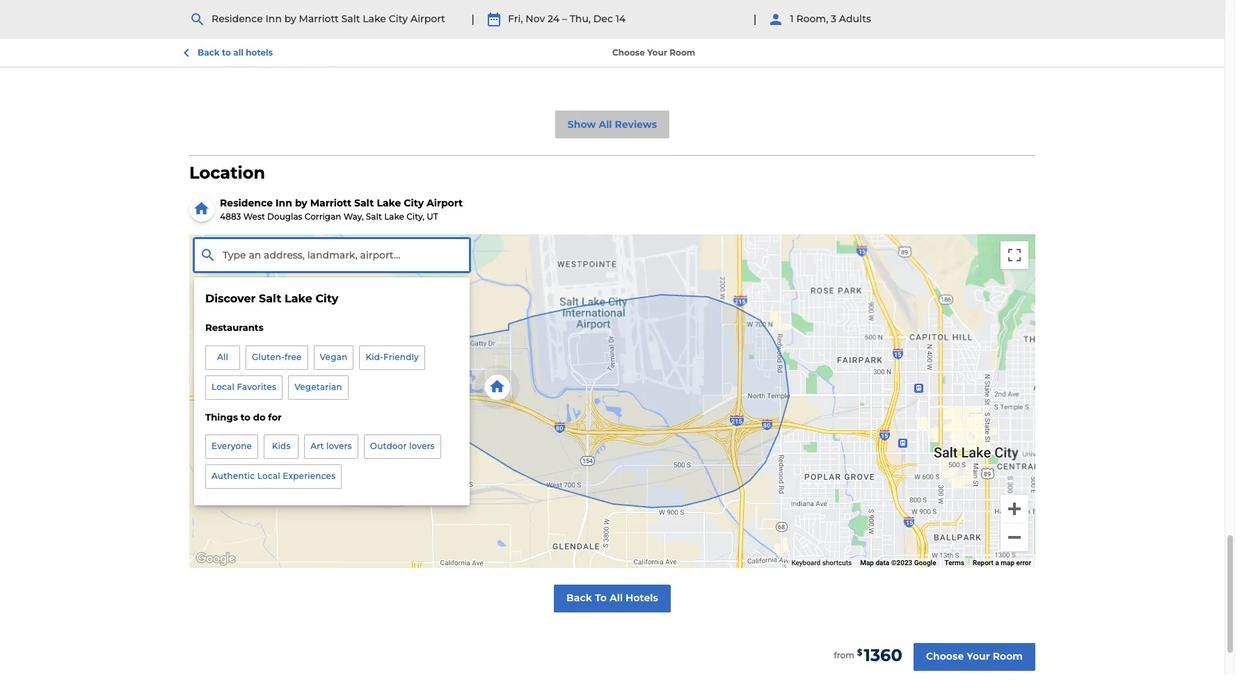 Task type: locate. For each thing, give the bounding box(es) containing it.
inn up douglas
[[276, 197, 292, 209]]

a
[[513, 12, 519, 24], [786, 12, 792, 24], [936, 12, 942, 24], [996, 560, 999, 568]]

0 horizontal spatial breakfast
[[709, 12, 755, 24]]

i
[[873, 0, 877, 9], [405, 12, 408, 24]]

| for 1 room, 3 adults
[[754, 12, 757, 26]]

by inside residence inn by marriott salt lake city airport 4883 west douglas corrigan way, salt lake city, ut
[[295, 197, 307, 209]]

1 vertical spatial choose
[[926, 651, 964, 663]]

1 breakfast from the left
[[709, 12, 755, 24]]

0 vertical spatial by
[[284, 13, 296, 25]]

douglas
[[267, 211, 302, 222]]

marriott
[[299, 13, 339, 25], [310, 197, 352, 209]]

0 horizontal spatial i
[[405, 12, 408, 24]]

by for residence inn by marriott salt lake city airport 4883 west douglas corrigan way, salt lake city, ut
[[295, 197, 307, 209]]

0 vertical spatial city
[[389, 13, 408, 25]]

marriott inside residence inn by marriott salt lake city airport 4883 west douglas corrigan way, salt lake city, ut
[[310, 197, 352, 209]]

back to all hotels
[[198, 47, 273, 58]]

map inside button
[[630, 13, 652, 25]]

1 vertical spatial your
[[967, 651, 990, 663]]

0 vertical spatial residence
[[212, 13, 263, 25]]

lake
[[363, 13, 386, 25], [377, 197, 401, 209], [384, 211, 404, 222], [285, 292, 312, 305]]

airport
[[411, 13, 445, 25], [427, 197, 463, 209]]

local favorites
[[212, 382, 276, 392]]

| down 'booking.com'
[[471, 12, 475, 26]]

is down the happy
[[926, 12, 933, 24]]

1 vertical spatial to
[[241, 412, 251, 423]]

to
[[222, 47, 231, 58], [241, 412, 251, 423]]

corrigan
[[305, 211, 341, 222]]

1 horizontal spatial breakfast
[[877, 12, 923, 24]]

0 vertical spatial marriott
[[299, 13, 339, 25]]

to
[[595, 592, 607, 605]]

back for back to all hotels
[[198, 47, 220, 58]]

1 vertical spatial airport
[[427, 197, 463, 209]]

back for back to all hotels
[[567, 592, 592, 605]]

a down the actually
[[513, 12, 519, 24]]

24
[[548, 13, 560, 25]]

0 horizontal spatial to
[[222, 47, 231, 58]]

free down lot.
[[855, 12, 874, 24]]

back left all
[[198, 47, 220, 58]]

residence inside residence inn by marriott salt lake city airport 4883 west douglas corrigan way, salt lake city, ut
[[220, 197, 273, 209]]

traveling.)
[[361, 27, 410, 39]]

0 horizontal spatial free
[[285, 352, 302, 363]]

0 horizontal spatial map
[[630, 13, 652, 25]]

all right "to"
[[610, 592, 623, 605]]

for
[[586, 0, 599, 9], [651, 12, 665, 24], [268, 412, 282, 423]]

about
[[489, 13, 520, 25]]

hotels
[[246, 47, 273, 58]]

lovers right outdoor
[[409, 441, 435, 452]]

overview & photos
[[207, 13, 300, 25]]

amenities
[[404, 13, 454, 25]]

$
[[863, 9, 868, 20], [836, 15, 839, 22], [857, 648, 863, 658]]

back to all hotels button
[[178, 45, 273, 61]]

| left (with
[[754, 12, 757, 26]]

0 vertical spatial is
[[725, 0, 732, 9]]

your
[[647, 47, 667, 57], [967, 651, 990, 663]]

not
[[898, 0, 915, 9]]

for right inn
[[651, 12, 665, 24]]

2 | from the left
[[754, 12, 757, 26]]

inn right &
[[266, 13, 282, 25]]

room,
[[796, 13, 828, 25]]

0 vertical spatial 1360
[[870, 7, 908, 27]]

reviews inside show all reviews button
[[615, 118, 657, 131]]

residence up all
[[212, 13, 263, 25]]

choose your room
[[612, 47, 696, 57], [926, 651, 1023, 663]]

map data ©2023 google
[[860, 560, 936, 568]]

by
[[284, 13, 296, 25], [295, 197, 307, 209]]

kid-friendly
[[366, 352, 419, 363]]

1 vertical spatial residence
[[220, 197, 273, 209]]

to for back
[[222, 47, 231, 58]]

1 vertical spatial for
[[651, 12, 665, 24]]

salt right discover
[[259, 292, 281, 305]]

1 horizontal spatial lovers
[[409, 441, 435, 452]]

residence inn by marriott salt lake city airport 4883 west douglas corrigan way, salt lake city, ut
[[220, 197, 463, 222]]

all right show
[[599, 118, 612, 131]]

room
[[521, 12, 548, 24]]

1360
[[870, 7, 908, 27], [864, 646, 902, 666]]

to left do
[[241, 412, 251, 423]]

residence
[[582, 12, 630, 24]]

city inside residence inn by marriott salt lake city airport 4883 west douglas corrigan way, salt lake city, ut
[[404, 197, 424, 209]]

1 room, 3 adults
[[790, 13, 871, 25]]

specifically
[[411, 12, 465, 24]]

2 horizontal spatial for
[[651, 12, 665, 24]]

right
[[735, 0, 759, 9]]

0 horizontal spatial your
[[647, 47, 667, 57]]

terms link
[[945, 560, 965, 568]]

free up vegetarian
[[285, 352, 302, 363]]

show all reviews button
[[555, 111, 670, 139]]

1 vertical spatial local
[[257, 471, 280, 482]]

1 vertical spatial i
[[405, 12, 408, 24]]

by for residence inn by marriott salt lake city airport
[[284, 13, 296, 25]]

from
[[834, 651, 855, 661]]

lovers right art
[[326, 441, 352, 452]]

1 vertical spatial 1360
[[864, 646, 902, 666]]

0 vertical spatial room
[[670, 47, 696, 57]]

1 | from the left
[[471, 12, 475, 26]]

0 horizontal spatial |
[[471, 12, 475, 26]]

1 vertical spatial marriott
[[310, 197, 352, 209]]

which
[[692, 0, 722, 9]]

terms
[[945, 560, 965, 568]]

experiences
[[283, 471, 336, 482]]

inn left the which
[[673, 0, 689, 9]]

airport for residence inn by marriott salt lake city airport
[[411, 13, 445, 25]]

verified guest
[[316, 59, 376, 69]]

by up douglas
[[295, 197, 307, 209]]

1 vertical spatial inn
[[266, 13, 282, 25]]

$ left 1503
[[836, 15, 839, 22]]

salt up way,
[[354, 197, 374, 209]]

deal
[[963, 12, 984, 24]]

1 horizontal spatial back
[[567, 592, 592, 605]]

city down type an address, landmark, airport... text field
[[316, 292, 338, 305]]

0 vertical spatial reviews
[[555, 13, 595, 25]]

2 breakfast from the left
[[877, 12, 923, 24]]

local up the things
[[212, 382, 235, 392]]

breakfast
[[709, 12, 755, 24], [877, 12, 923, 24]]

0 vertical spatial choose your room
[[612, 47, 696, 57]]

1 horizontal spatial local
[[257, 471, 280, 482]]

tab list containing overview & photos
[[189, 0, 669, 38]]

keyboard shortcuts
[[792, 560, 852, 568]]

1 horizontal spatial reviews
[[615, 118, 657, 131]]

0 horizontal spatial local
[[212, 382, 235, 392]]

1 vertical spatial room
[[993, 651, 1023, 663]]

city up the city, on the top of page
[[404, 197, 424, 209]]

city down careful!
[[389, 13, 408, 25]]

salt right way,
[[366, 211, 382, 222]]

inn for residence inn by marriott salt lake city airport 4883 west douglas corrigan way, salt lake city, ut
[[276, 197, 292, 209]]

photos
[[265, 13, 300, 25]]

reserved
[[467, 12, 510, 24]]

the down courtyard
[[668, 12, 684, 24]]

1 horizontal spatial your
[[967, 651, 990, 663]]

0 horizontal spatial choose
[[612, 47, 645, 57]]

0 horizontal spatial back
[[198, 47, 220, 58]]

0 vertical spatial your
[[647, 47, 667, 57]]

residence up the west
[[220, 197, 273, 209]]

a left map
[[996, 560, 999, 568]]

inn inside be careful! booking.com actually booked me for the courtyard inn which is right across the parking lot. i am not happy with that move as i specifically reserved a room at the residence inn for the free breakfast (with a large family free breakfast is a big deal when traveling.)
[[673, 0, 689, 9]]

0 vertical spatial back
[[198, 47, 220, 58]]

$ inside "from $ 1360"
[[857, 648, 863, 658]]

airport down 'booking.com'
[[411, 13, 445, 25]]

1 vertical spatial map
[[860, 560, 874, 568]]

0 vertical spatial inn
[[673, 0, 689, 9]]

1 horizontal spatial for
[[586, 0, 599, 9]]

city
[[389, 13, 408, 25], [404, 197, 424, 209], [316, 292, 338, 305]]

1 vertical spatial choose your room
[[926, 651, 1023, 663]]

local down kids
[[257, 471, 280, 482]]

back to all hotels
[[567, 592, 658, 605]]

airport inside residence inn by marriott salt lake city airport 4883 west douglas corrigan way, salt lake city, ut
[[427, 197, 463, 209]]

0 vertical spatial map
[[630, 13, 652, 25]]

map down courtyard
[[630, 13, 652, 25]]

do
[[253, 412, 266, 423]]

2 horizontal spatial free
[[855, 12, 874, 24]]

back inside "link"
[[567, 592, 592, 605]]

0 vertical spatial local
[[212, 382, 235, 392]]

4883
[[220, 211, 241, 222]]

back left "to"
[[567, 592, 592, 605]]

rooms
[[335, 13, 369, 25]]

1 vertical spatial reviews
[[615, 118, 657, 131]]

inn inside residence inn by marriott salt lake city airport 4883 west douglas corrigan way, salt lake city, ut
[[276, 197, 292, 209]]

for right do
[[268, 412, 282, 423]]

all inside button
[[599, 118, 612, 131]]

breakfast down not at the right of the page
[[877, 12, 923, 24]]

1 horizontal spatial choose
[[926, 651, 964, 663]]

city for residence inn by marriott salt lake city airport 4883 west douglas corrigan way, salt lake city, ut
[[404, 197, 424, 209]]

back
[[198, 47, 220, 58], [567, 592, 592, 605]]

2 vertical spatial inn
[[276, 197, 292, 209]]

fri,
[[508, 13, 523, 25]]

inn
[[633, 12, 649, 24]]

error
[[1017, 560, 1031, 568]]

restaurants
[[205, 322, 264, 334]]

0 horizontal spatial lovers
[[326, 441, 352, 452]]

©2023
[[891, 560, 913, 568]]

reviews right show
[[615, 118, 657, 131]]

by right &
[[284, 13, 296, 25]]

1 horizontal spatial choose your room
[[926, 651, 1023, 663]]

as
[[392, 12, 402, 24]]

0 vertical spatial for
[[586, 0, 599, 9]]

a down "across"
[[786, 12, 792, 24]]

2 lovers from the left
[[409, 441, 435, 452]]

2 vertical spatial all
[[610, 592, 623, 605]]

the up the large
[[795, 0, 812, 9]]

2 vertical spatial for
[[268, 412, 282, 423]]

i right the as
[[405, 12, 408, 24]]

lovers for outdoor lovers
[[409, 441, 435, 452]]

marriott up "corrigan"
[[310, 197, 352, 209]]

choose
[[612, 47, 645, 57], [926, 651, 964, 663]]

1 vertical spatial is
[[926, 12, 933, 24]]

local
[[212, 382, 235, 392], [257, 471, 280, 482]]

keyboard
[[792, 560, 821, 568]]

reviews inside "reviews" 'button'
[[555, 13, 595, 25]]

marriott up the "verified"
[[299, 13, 339, 25]]

0 vertical spatial i
[[873, 0, 877, 9]]

is left right
[[725, 0, 732, 9]]

the down me
[[563, 12, 580, 24]]

report a map error link
[[973, 560, 1031, 568]]

0 vertical spatial airport
[[411, 13, 445, 25]]

1 vertical spatial by
[[295, 197, 307, 209]]

1 horizontal spatial to
[[241, 412, 251, 423]]

airport up ut
[[427, 197, 463, 209]]

to inside button
[[222, 47, 231, 58]]

1 horizontal spatial map
[[860, 560, 874, 568]]

the up residence
[[602, 0, 618, 9]]

lot.
[[856, 0, 871, 9]]

residence inn by marriott salt lake city airport
[[212, 13, 445, 25]]

map
[[630, 13, 652, 25], [860, 560, 874, 568]]

i right lot.
[[873, 0, 877, 9]]

actually
[[485, 0, 524, 9]]

for right me
[[586, 0, 599, 9]]

1 horizontal spatial i
[[873, 0, 877, 9]]

fri, nov 24 – thu, dec 14
[[508, 13, 626, 25]]

all down 'restaurants'
[[217, 352, 228, 363]]

0 vertical spatial to
[[222, 47, 231, 58]]

to left all
[[222, 47, 231, 58]]

marriott for residence inn by marriott salt lake city airport 4883 west douglas corrigan way, salt lake city, ut
[[310, 197, 352, 209]]

map button
[[613, 1, 668, 38]]

None field
[[194, 238, 470, 272]]

back inside button
[[198, 47, 220, 58]]

1
[[790, 13, 794, 25]]

kid-
[[366, 352, 383, 363]]

1 horizontal spatial room
[[993, 651, 1023, 663]]

reviews
[[555, 13, 595, 25], [615, 118, 657, 131]]

guest
[[351, 59, 376, 69]]

marriott for residence inn by marriott salt lake city airport
[[299, 13, 339, 25]]

map left the data
[[860, 560, 874, 568]]

1 lovers from the left
[[326, 441, 352, 452]]

1 horizontal spatial |
[[754, 12, 757, 26]]

reviews down me
[[555, 13, 595, 25]]

report
[[973, 560, 994, 568]]

tab list
[[189, 0, 669, 38]]

authentic local experiences
[[212, 471, 336, 482]]

1 vertical spatial city
[[404, 197, 424, 209]]

1 vertical spatial back
[[567, 592, 592, 605]]

&
[[256, 13, 262, 25]]

$ right from
[[857, 648, 863, 658]]

0 horizontal spatial room
[[670, 47, 696, 57]]

breakfast down right
[[709, 12, 755, 24]]

show
[[568, 118, 596, 131]]

free down the which
[[687, 12, 706, 24]]

rooms button
[[318, 1, 386, 38]]

0 horizontal spatial reviews
[[555, 13, 595, 25]]

residence for residence inn by marriott salt lake city airport 4883 west douglas corrigan way, salt lake city, ut
[[220, 197, 273, 209]]

reviews button
[[538, 1, 612, 38]]

0 vertical spatial all
[[599, 118, 612, 131]]



Task type: describe. For each thing, give the bounding box(es) containing it.
overview
[[207, 13, 253, 25]]

across
[[761, 0, 793, 9]]

map for map data ©2023 google
[[860, 560, 874, 568]]

1 horizontal spatial is
[[926, 12, 933, 24]]

| for fri, nov 24 – thu, dec 14
[[471, 12, 475, 26]]

0 horizontal spatial for
[[268, 412, 282, 423]]

careful!
[[377, 0, 414, 9]]

outdoor lovers
[[370, 441, 435, 452]]

am
[[879, 0, 895, 9]]

map
[[1001, 560, 1015, 568]]

be
[[361, 0, 375, 9]]

$ 1503 $ 1360
[[836, 7, 908, 27]]

vegan
[[320, 352, 348, 363]]

west
[[243, 211, 265, 222]]

authentic
[[212, 471, 255, 482]]

google
[[914, 560, 936, 568]]

happy
[[917, 0, 948, 9]]

family
[[822, 12, 852, 24]]

be careful! booking.com actually booked me for the courtyard inn which is right across the parking lot. i am not happy with that move as i specifically reserved a room at the residence inn for the free breakfast (with a large family free breakfast is a big deal when traveling.)
[[361, 0, 1015, 39]]

things
[[205, 412, 238, 423]]

adults
[[839, 13, 871, 25]]

map region
[[111, 169, 1235, 676]]

show all reviews
[[568, 118, 657, 131]]

3
[[831, 13, 837, 25]]

map for map
[[630, 13, 652, 25]]

choose inside "button"
[[926, 651, 964, 663]]

1 vertical spatial all
[[217, 352, 228, 363]]

booking.com
[[417, 0, 483, 9]]

choose your room inside "button"
[[926, 651, 1023, 663]]

nov
[[526, 13, 545, 25]]

large
[[794, 12, 819, 24]]

lovers for art lovers
[[326, 441, 352, 452]]

to for things
[[241, 412, 251, 423]]

courtyard
[[621, 0, 670, 9]]

14
[[616, 13, 626, 25]]

salt left move
[[341, 13, 360, 25]]

thu,
[[570, 13, 591, 25]]

from $ 1360
[[834, 646, 902, 666]]

room inside "button"
[[993, 651, 1023, 663]]

all
[[233, 47, 244, 58]]

things to do for
[[205, 412, 282, 423]]

choose your room button
[[914, 644, 1036, 671]]

favorites
[[237, 382, 276, 392]]

hotels
[[626, 592, 658, 605]]

your inside "button"
[[967, 651, 990, 663]]

0 vertical spatial choose
[[612, 47, 645, 57]]

with
[[951, 0, 973, 9]]

parking
[[815, 0, 853, 9]]

outdoor
[[370, 441, 407, 452]]

gluten-
[[252, 352, 285, 363]]

location
[[189, 163, 265, 183]]

art lovers
[[311, 441, 352, 452]]

move
[[361, 12, 389, 24]]

me
[[567, 0, 583, 9]]

0 horizontal spatial choose your room
[[612, 47, 696, 57]]

2 vertical spatial city
[[316, 292, 338, 305]]

$ down lot.
[[863, 9, 868, 20]]

all inside "link"
[[610, 592, 623, 605]]

about button
[[472, 1, 536, 38]]

at
[[550, 12, 560, 24]]

when
[[987, 12, 1015, 24]]

that
[[976, 0, 996, 9]]

google image
[[193, 550, 239, 568]]

data
[[876, 560, 890, 568]]

(with
[[758, 12, 783, 24]]

residence for residence inn by marriott salt lake city airport
[[212, 13, 263, 25]]

1 horizontal spatial free
[[687, 12, 706, 24]]

city for residence inn by marriott salt lake city airport
[[389, 13, 408, 25]]

report a map error
[[973, 560, 1031, 568]]

inn for residence inn by marriott salt lake city airport
[[266, 13, 282, 25]]

back to all hotels link
[[554, 585, 671, 613]]

ut
[[427, 211, 438, 222]]

discover salt lake city
[[205, 292, 338, 305]]

gluten-free
[[252, 352, 302, 363]]

1503
[[841, 14, 859, 24]]

big
[[944, 12, 960, 24]]

keyboard shortcuts button
[[792, 559, 852, 569]]

a left big
[[936, 12, 942, 24]]

friendly
[[383, 352, 419, 363]]

Type an address, landmark, airport... text field
[[194, 238, 470, 272]]

airport for residence inn by marriott salt lake city airport 4883 west douglas corrigan way, salt lake city, ut
[[427, 197, 463, 209]]

booked
[[527, 0, 564, 9]]

shortcuts
[[822, 560, 852, 568]]

–
[[562, 13, 567, 25]]

discover
[[205, 292, 256, 305]]

verified
[[316, 59, 349, 69]]

0 horizontal spatial is
[[725, 0, 732, 9]]



Task type: vqa. For each thing, say whether or not it's contained in the screenshot.
Back To All Hotels link
yes



